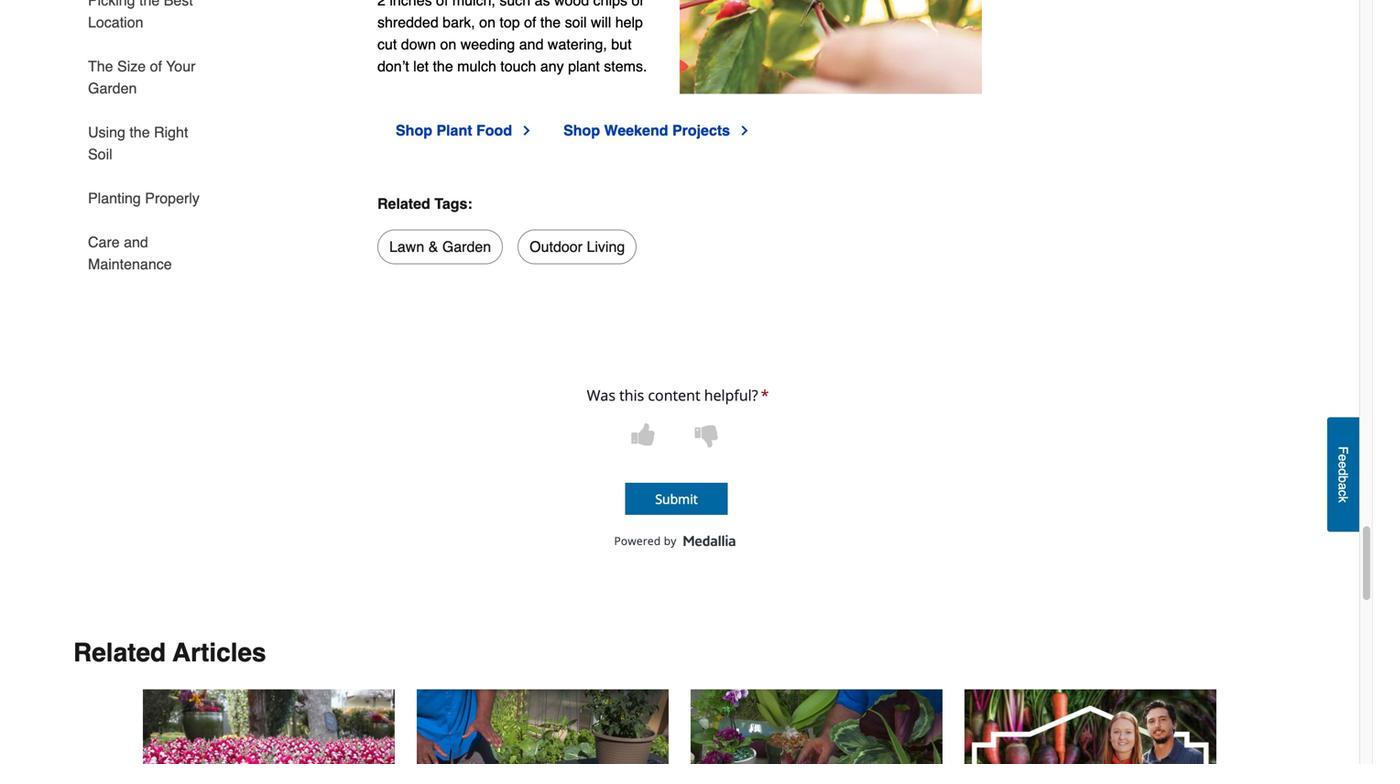 Task type: describe. For each thing, give the bounding box(es) containing it.
&
[[428, 238, 438, 255]]

location
[[88, 14, 143, 31]]

food
[[476, 122, 512, 139]]

planting properly
[[88, 190, 200, 207]]

outdoor living
[[530, 238, 625, 255]]

of
[[150, 58, 162, 75]]

a bed of pink and white snapdragons with pink, yellow and purple container plants in the background. image
[[143, 689, 395, 764]]

shop plant food
[[396, 122, 512, 139]]

and
[[124, 234, 148, 251]]

soil
[[88, 146, 112, 163]]

2 e from the top
[[1336, 461, 1351, 468]]

planting
[[88, 190, 141, 207]]

care and maintenance link
[[88, 220, 211, 275]]

picking the best location
[[88, 0, 193, 31]]

using
[[88, 124, 125, 141]]

picking the best location link
[[88, 0, 211, 44]]

properly
[[145, 190, 200, 207]]

d
[[1336, 468, 1351, 475]]

picking
[[88, 0, 135, 9]]

the for picking
[[139, 0, 160, 9]]

your
[[166, 58, 196, 75]]

living
[[587, 238, 625, 255]]

projects
[[672, 122, 730, 139]]

planting properly link
[[88, 176, 200, 220]]

outdoor
[[530, 238, 583, 255]]

chevron right image
[[738, 123, 752, 138]]

shop for shop plant food
[[396, 122, 432, 139]]

lawn & garden
[[389, 238, 491, 255]]

best
[[164, 0, 193, 9]]

c
[[1336, 490, 1351, 496]]

lawn & garden link
[[377, 229, 503, 264]]

tags:
[[434, 195, 472, 212]]

chevron right image
[[520, 123, 534, 138]]



Task type: vqa. For each thing, say whether or not it's contained in the screenshot.
it within and we'll connect it for you. Then, after everything's connected, we'll check your new gas appliances for leaks, too. We'll also put in a new metal vent for gas dryers, and test your new appliance to make sure it's working.
no



Task type: locate. For each thing, give the bounding box(es) containing it.
the for using
[[129, 124, 150, 141]]

shop left weekend
[[563, 122, 600, 139]]

e up d
[[1336, 454, 1351, 461]]

f e e d b a c k button
[[1327, 417, 1360, 532]]

related articles
[[73, 638, 266, 667]]

shop for shop weekend projects
[[563, 122, 600, 139]]

related tags:
[[377, 195, 472, 212]]

weekend
[[604, 122, 668, 139]]

shop weekend projects
[[563, 122, 730, 139]]

outdoor living link
[[518, 229, 637, 264]]

care and maintenance
[[88, 234, 172, 273]]

the left best
[[139, 0, 160, 9]]

0 vertical spatial the
[[139, 0, 160, 9]]

the inside "picking the best location"
[[139, 0, 160, 9]]

garden inside the size of your garden
[[88, 80, 137, 97]]

1 horizontal spatial shop
[[563, 122, 600, 139]]

0 horizontal spatial garden
[[88, 80, 137, 97]]

related for related tags:
[[377, 195, 430, 212]]

f
[[1336, 446, 1351, 454]]

using the right soil link
[[88, 110, 211, 176]]

1 vertical spatial garden
[[442, 238, 491, 255]]

the left right
[[129, 124, 150, 141]]

1 horizontal spatial garden
[[442, 238, 491, 255]]

e up b
[[1336, 461, 1351, 468]]

a video showing tips on caring for houseplants by providing the right light and watering properly. image
[[691, 689, 943, 764]]

0 horizontal spatial related
[[73, 638, 166, 667]]

garden right &
[[442, 238, 491, 255]]

the size of your garden link
[[88, 44, 211, 110]]

1 vertical spatial related
[[73, 638, 166, 667]]

plant
[[436, 122, 472, 139]]

shop weekend projects link
[[563, 120, 752, 141]]

the size of your garden
[[88, 58, 196, 97]]

0 horizontal spatial shop
[[396, 122, 432, 139]]

shop plant food link
[[396, 120, 534, 141]]

shop left plant
[[396, 122, 432, 139]]

the inside 'using the right soil'
[[129, 124, 150, 141]]

related
[[377, 195, 430, 212], [73, 638, 166, 667]]

1 vertical spatial the
[[129, 124, 150, 141]]

0 vertical spatial related
[[377, 195, 430, 212]]

a
[[1336, 483, 1351, 490]]

shop
[[396, 122, 432, 139], [563, 122, 600, 139]]

garden down the at the top left of the page
[[88, 80, 137, 97]]

related for related articles
[[73, 638, 166, 667]]

f e e d b a c k
[[1336, 446, 1351, 503]]

1 shop from the left
[[396, 122, 432, 139]]

garden
[[88, 80, 137, 97], [442, 238, 491, 255]]

e
[[1336, 454, 1351, 461], [1336, 461, 1351, 468]]

0 vertical spatial garden
[[88, 80, 137, 97]]

using the right soil
[[88, 124, 188, 163]]

maintenance
[[88, 256, 172, 273]]

1 e from the top
[[1336, 454, 1351, 461]]

a video discussing five vegetables that are easy to grow. image
[[417, 689, 669, 764]]

articles
[[173, 638, 266, 667]]

right
[[154, 124, 188, 141]]

the
[[88, 58, 113, 75]]

the
[[139, 0, 160, 9], [129, 124, 150, 141]]

lawn
[[389, 238, 424, 255]]

a video describing techniques and tips for maximizing the harvest in a home vegetable garden. image
[[965, 689, 1217, 764]]

k
[[1336, 496, 1351, 503]]

1 horizontal spatial related
[[377, 195, 430, 212]]

care
[[88, 234, 120, 251]]

b
[[1336, 475, 1351, 483]]

size
[[117, 58, 146, 75]]

2 shop from the left
[[563, 122, 600, 139]]

a man using a curved knife to trim plant stems. image
[[680, 0, 982, 94]]



